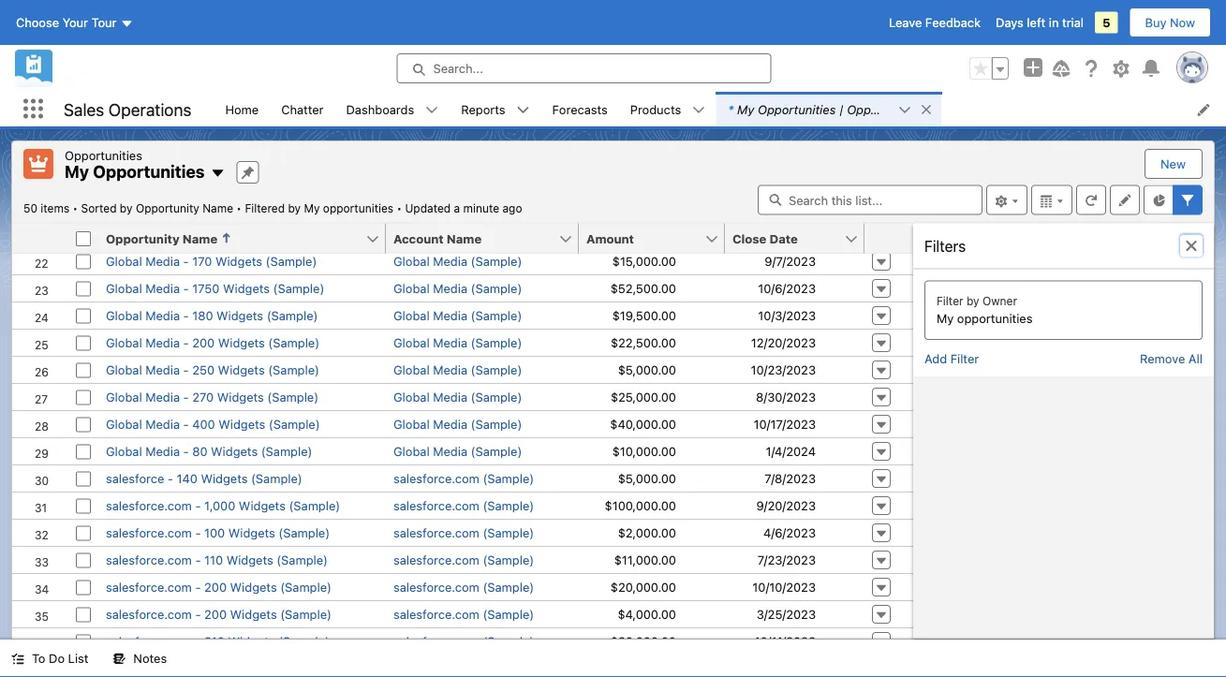 Task type: vqa. For each thing, say whether or not it's contained in the screenshot.
the Global Media - 180 Widgets (Sample) Link
yes



Task type: describe. For each thing, give the bounding box(es) containing it.
widgets down salesforce.com - 110 widgets (sample) link
[[230, 581, 277, 595]]

0 vertical spatial opportunity
[[136, 202, 199, 215]]

1/4/2024
[[766, 445, 816, 459]]

210
[[204, 635, 225, 649]]

widgets right 110 at the left of page
[[227, 554, 273, 568]]

days
[[996, 15, 1024, 30]]

name for account name
[[447, 231, 482, 246]]

notes button
[[102, 640, 178, 678]]

none search field inside my opportunities|opportunities|list view element
[[758, 185, 983, 215]]

global media (sample) for global media - 200 widgets (sample)
[[394, 336, 522, 351]]

salesforce.com - 1,000 widgets (sample) link
[[106, 500, 340, 514]]

chatter
[[281, 102, 324, 116]]

my right filtered
[[304, 202, 320, 215]]

new
[[1161, 157, 1186, 171]]

10/23/2023
[[751, 364, 816, 378]]

leave feedback
[[889, 15, 981, 30]]

|
[[840, 102, 844, 116]]

7/23/2023
[[758, 554, 816, 568]]

global media (sample) for global media - 250 widgets (sample)
[[394, 364, 522, 378]]

- down salesforce.com - 110 widgets (sample)
[[195, 581, 201, 595]]

170
[[192, 255, 212, 269]]

widgets right 270 at the bottom left of the page
[[217, 391, 264, 405]]

home link
[[214, 92, 270, 127]]

80
[[192, 445, 208, 459]]

your
[[62, 15, 88, 30]]

salesforce.com - 100 widgets (sample)
[[106, 527, 330, 541]]

buy
[[1146, 15, 1167, 30]]

dashboards
[[346, 102, 414, 116]]

*
[[728, 102, 734, 116]]

items
[[41, 202, 70, 215]]

salesforce.com (sample) for salesforce - 140 widgets (sample)
[[394, 472, 534, 486]]

do
[[49, 652, 65, 666]]

0 vertical spatial opportunities
[[323, 202, 394, 215]]

salesforce.com - 110 widgets (sample)
[[106, 554, 328, 568]]

5
[[1103, 15, 1111, 30]]

salesforce.com (sample) link for salesforce.com - 200 widgets (sample)
[[394, 581, 534, 595]]

products
[[630, 102, 682, 116]]

salesforce.com - 210 widgets (sample)
[[106, 635, 330, 649]]

6 salesforce.com (sample) from the top
[[394, 608, 534, 622]]

$22,500.00
[[611, 336, 677, 351]]

new button
[[1146, 150, 1201, 178]]

global media - 270 widgets (sample) link
[[106, 391, 319, 405]]

remove all button
[[1141, 351, 1203, 366]]

opportunity inside button
[[106, 231, 180, 246]]

global media (sample) for global media - 1750 widgets (sample)
[[394, 282, 522, 296]]

1 text default image from the left
[[921, 103, 934, 116]]

list containing home
[[214, 92, 1227, 127]]

salesforce.com (sample) for salesforce.com - 100 widgets (sample)
[[394, 527, 534, 541]]

global media - 170 widgets (sample) link
[[106, 255, 317, 269]]

global media (sample) for global media - 180 widgets (sample)
[[394, 309, 522, 323]]

$15,000.00
[[613, 255, 677, 269]]

text default image inside to do list button
[[11, 653, 24, 666]]

my opportunities
[[65, 162, 205, 182]]

salesforce - 140 widgets (sample)
[[106, 472, 302, 486]]

reports link
[[450, 92, 517, 127]]

widgets right 210 at the bottom
[[228, 635, 275, 649]]

updated
[[405, 202, 451, 215]]

10/10/2023
[[753, 581, 816, 595]]

now
[[1171, 15, 1196, 30]]

- left 110 at the left of page
[[195, 554, 201, 568]]

account name button
[[386, 224, 559, 254]]

products link
[[619, 92, 693, 127]]

by inside filter by owner my opportunities
[[967, 295, 980, 308]]

global media - 1750 widgets (sample) link
[[106, 282, 325, 296]]

notes
[[133, 652, 167, 666]]

text default image inside reports list item
[[517, 104, 530, 117]]

text default image up my opportunities status
[[210, 166, 225, 181]]

$19,500.00
[[613, 309, 677, 323]]

left
[[1028, 15, 1046, 30]]

my up items on the left of the page
[[65, 162, 89, 182]]

days left in trial
[[996, 15, 1084, 30]]

- left 100
[[195, 527, 201, 541]]

opportunities up sorted
[[93, 162, 205, 182]]

global media (sample) for global media - 270 widgets (sample)
[[394, 391, 522, 405]]

widgets right 250
[[218, 364, 265, 378]]

4/6/2023
[[764, 527, 816, 541]]

salesforce.com - 200 widgets (sample) link for $20,000.00
[[106, 581, 332, 595]]

leave feedback link
[[889, 15, 981, 30]]

dashboards link
[[335, 92, 426, 127]]

name up opportunity name button
[[203, 202, 233, 215]]

choose
[[16, 15, 59, 30]]

operations
[[109, 99, 192, 119]]

7/8/2023
[[765, 472, 816, 486]]

forecasts
[[553, 102, 608, 116]]

global media - 170 widgets (sample)
[[106, 255, 317, 269]]

to do list button
[[0, 640, 100, 678]]

opportunities down sales
[[65, 148, 142, 162]]

global media (sample) link for global media - 270 widgets (sample)
[[394, 391, 522, 405]]

0 vertical spatial 200
[[192, 336, 215, 351]]

global media (sample) link for global media - 200 widgets (sample)
[[394, 336, 522, 351]]

100
[[204, 527, 225, 541]]

my opportunities status
[[23, 202, 405, 215]]

global media (sample) for global media - 80 widgets (sample)
[[394, 445, 522, 459]]

my opportunities|opportunities|list view element
[[11, 141, 1216, 656]]

global media - 80 widgets (sample) link
[[106, 445, 313, 459]]

global media - 400 widgets (sample) link
[[106, 418, 320, 432]]

global media - 250 widgets (sample)
[[106, 364, 320, 378]]

- left 250
[[183, 364, 189, 378]]

global media (sample) link for global media - 250 widgets (sample)
[[394, 364, 522, 378]]

3 • from the left
[[397, 202, 402, 215]]

global media (sample) link for global media - 80 widgets (sample)
[[394, 445, 522, 459]]

$40,000.00
[[610, 418, 677, 432]]

global media - 1750 widgets (sample)
[[106, 282, 325, 296]]

reports list item
[[450, 92, 541, 127]]

search... button
[[397, 53, 772, 83]]

filtered
[[245, 202, 285, 215]]

$25,000.00
[[611, 391, 677, 405]]

global media (sample) for global media - 170 widgets (sample)
[[394, 255, 522, 269]]

- left 180
[[183, 309, 189, 323]]

200 for $4,000.00
[[204, 608, 227, 622]]

owner
[[983, 295, 1018, 308]]

- left 140 at left bottom
[[168, 472, 173, 486]]

widgets up global media - 250 widgets (sample)
[[218, 336, 265, 351]]

global media - 80 widgets (sample)
[[106, 445, 313, 459]]

global media - 180 widgets (sample)
[[106, 309, 318, 323]]

global media - 200 widgets (sample)
[[106, 336, 320, 351]]

- left 170
[[183, 255, 189, 269]]

salesforce.com - 200 widgets (sample) link for $4,000.00
[[106, 608, 332, 622]]

minute
[[463, 202, 500, 215]]

salesforce.com (sample) for salesforce.com - 110 widgets (sample)
[[394, 554, 534, 568]]

choose your tour button
[[15, 7, 134, 37]]

global media - 270 widgets (sample)
[[106, 391, 319, 405]]

trial
[[1063, 15, 1084, 30]]

opportunities right |
[[847, 102, 926, 116]]

ago
[[503, 202, 522, 215]]

salesforce.com - 210 widgets (sample) link
[[106, 635, 330, 649]]

0 horizontal spatial by
[[120, 202, 133, 215]]

250
[[192, 364, 215, 378]]



Task type: locate. For each thing, give the bounding box(es) containing it.
salesforce.com (sample) link for salesforce.com - 110 widgets (sample)
[[394, 554, 534, 568]]

1 vertical spatial filter
[[951, 351, 980, 366]]

200 for $20,000.00
[[204, 581, 227, 595]]

filter by owner my opportunities
[[937, 295, 1033, 326]]

filter
[[937, 295, 964, 308], [951, 351, 980, 366]]

widgets down opportunity name button
[[216, 255, 262, 269]]

200 up 210 at the bottom
[[204, 608, 227, 622]]

• left updated
[[397, 202, 402, 215]]

4 global media (sample) from the top
[[394, 336, 522, 351]]

my right *
[[738, 102, 755, 116]]

1 vertical spatial opportunity
[[106, 231, 180, 246]]

widgets right 80
[[211, 445, 258, 459]]

widgets right 1750 at the top left of the page
[[223, 282, 270, 296]]

my up add filter button
[[937, 312, 954, 326]]

$5,000.00
[[618, 364, 677, 378], [618, 472, 677, 486]]

feedback
[[926, 15, 981, 30]]

8 global media (sample) from the top
[[394, 445, 522, 459]]

50 items • sorted by opportunity name • filtered by my opportunities • updated a minute ago
[[23, 202, 522, 215]]

5 salesforce.com (sample) link from the top
[[394, 581, 534, 595]]

- up salesforce.com - 210 widgets (sample) link
[[195, 608, 201, 622]]

1 vertical spatial salesforce.com - 200 widgets (sample)
[[106, 608, 332, 622]]

2 salesforce.com - 200 widgets (sample) from the top
[[106, 608, 332, 622]]

leave
[[889, 15, 923, 30]]

add filter button
[[925, 351, 980, 366]]

3 salesforce.com (sample) link from the top
[[394, 527, 534, 541]]

$10,000.00
[[613, 445, 677, 459]]

salesforce.com - 200 widgets (sample) for $20,000.00
[[106, 581, 332, 595]]

name up 170
[[183, 231, 218, 246]]

2 global media (sample) link from the top
[[394, 282, 522, 296]]

0 vertical spatial $20,000.00
[[611, 581, 677, 595]]

$11,000.00
[[615, 554, 677, 568]]

salesforce.com (sample) for salesforce.com - 200 widgets (sample)
[[394, 581, 534, 595]]

7 salesforce.com (sample) from the top
[[394, 635, 534, 649]]

salesforce.com (sample) link
[[394, 472, 534, 486], [394, 500, 534, 514], [394, 527, 534, 541], [394, 554, 534, 568], [394, 581, 534, 595], [394, 608, 534, 622], [394, 635, 534, 649]]

5 salesforce.com (sample) from the top
[[394, 581, 534, 595]]

1 vertical spatial $5,000.00
[[618, 472, 677, 486]]

$100,000.00
[[605, 500, 677, 514]]

salesforce.com
[[394, 472, 480, 486], [106, 500, 192, 514], [394, 500, 480, 514], [106, 527, 192, 541], [394, 527, 480, 541], [106, 554, 192, 568], [394, 554, 480, 568], [106, 581, 192, 595], [394, 581, 480, 595], [106, 608, 192, 622], [394, 608, 480, 622], [106, 635, 192, 649], [394, 635, 480, 649]]

• right items on the left of the page
[[73, 202, 78, 215]]

- left '400'
[[183, 418, 189, 432]]

all
[[1189, 351, 1203, 366]]

global media (sample) link for global media - 180 widgets (sample)
[[394, 309, 522, 323]]

opportunities down the 'owner' at top right
[[958, 312, 1033, 326]]

opportunity name
[[106, 231, 218, 246]]

1 $5,000.00 from the top
[[618, 364, 677, 378]]

add filter
[[925, 351, 980, 366]]

salesforce
[[106, 472, 164, 486]]

- left 1,000
[[195, 500, 201, 514]]

opportunities inside filter by owner my opportunities
[[958, 312, 1033, 326]]

salesforce.com - 200 widgets (sample) up salesforce.com - 210 widgets (sample)
[[106, 608, 332, 622]]

7 salesforce.com (sample) link from the top
[[394, 635, 534, 649]]

list item containing *
[[717, 92, 942, 127]]

salesforce.com (sample) link for salesforce - 140 widgets (sample)
[[394, 472, 534, 486]]

1 • from the left
[[73, 202, 78, 215]]

3 global media (sample) link from the top
[[394, 309, 522, 323]]

name down a
[[447, 231, 482, 246]]

5 global media (sample) from the top
[[394, 364, 522, 378]]

Search My Opportunities list view. search field
[[758, 185, 983, 215]]

6 global media (sample) link from the top
[[394, 391, 522, 405]]

by left the 'owner' at top right
[[967, 295, 980, 308]]

remove
[[1141, 351, 1186, 366]]

text default image for *
[[899, 104, 912, 117]]

add
[[925, 351, 948, 366]]

text default image right reports at left
[[517, 104, 530, 117]]

1750
[[192, 282, 220, 296]]

widgets right 1,000
[[239, 500, 286, 514]]

global media (sample) link for global media - 170 widgets (sample)
[[394, 255, 522, 269]]

1 horizontal spatial •
[[237, 202, 242, 215]]

name inside button
[[183, 231, 218, 246]]

12/20/2023
[[752, 336, 816, 351]]

1 salesforce.com (sample) from the top
[[394, 472, 534, 486]]

global media (sample) link
[[394, 255, 522, 269], [394, 282, 522, 296], [394, 309, 522, 323], [394, 336, 522, 351], [394, 364, 522, 378], [394, 391, 522, 405], [394, 418, 522, 432], [394, 445, 522, 459]]

1 salesforce.com - 200 widgets (sample) from the top
[[106, 581, 332, 595]]

• left filtered
[[237, 202, 242, 215]]

group
[[970, 57, 1009, 80]]

salesforce.com (sample) link for salesforce.com - 1,000 widgets (sample)
[[394, 500, 534, 514]]

270
[[192, 391, 214, 405]]

opportunities left |
[[758, 102, 836, 116]]

2 horizontal spatial text default image
[[921, 103, 934, 116]]

home
[[225, 102, 259, 116]]

1 $20,000.00 from the top
[[611, 581, 677, 595]]

remove all
[[1141, 351, 1203, 366]]

180
[[192, 309, 213, 323]]

1 horizontal spatial opportunities
[[958, 312, 1033, 326]]

widgets up salesforce.com - 1,000 widgets (sample)
[[201, 472, 248, 486]]

in
[[1049, 15, 1059, 30]]

widgets down global media - 1750 widgets (sample)
[[217, 309, 263, 323]]

amount button
[[579, 224, 705, 254]]

2 text default image from the left
[[426, 104, 439, 117]]

chatter link
[[270, 92, 335, 127]]

0 horizontal spatial •
[[73, 202, 78, 215]]

3 salesforce.com (sample) from the top
[[394, 527, 534, 541]]

$4,000.00
[[618, 608, 677, 622]]

1 vertical spatial opportunities
[[958, 312, 1033, 326]]

1 global media (sample) link from the top
[[394, 255, 522, 269]]

name inside button
[[447, 231, 482, 246]]

text default image inside 'notes' "button"
[[113, 653, 126, 666]]

sorted
[[81, 202, 117, 215]]

6 salesforce.com (sample) link from the top
[[394, 608, 534, 622]]

0 vertical spatial filter
[[937, 295, 964, 308]]

2 global media (sample) from the top
[[394, 282, 522, 296]]

opportunities up account
[[323, 202, 394, 215]]

9/20/2023
[[757, 500, 816, 514]]

opportunity down sorted
[[106, 231, 180, 246]]

global media - 400 widgets (sample)
[[106, 418, 320, 432]]

8/30/2023
[[756, 391, 816, 405]]

text default image down new
[[1185, 239, 1200, 254]]

6 global media (sample) from the top
[[394, 391, 522, 405]]

4 global media (sample) link from the top
[[394, 336, 522, 351]]

400
[[192, 418, 215, 432]]

- left 210 at the bottom
[[195, 635, 201, 649]]

2 $5,000.00 from the top
[[618, 472, 677, 486]]

4 salesforce.com (sample) from the top
[[394, 554, 534, 568]]

1 horizontal spatial by
[[288, 202, 301, 215]]

salesforce.com - 200 widgets (sample) down salesforce.com - 110 widgets (sample) link
[[106, 581, 332, 595]]

close date button
[[725, 224, 844, 254]]

choose your tour
[[16, 15, 117, 30]]

8 global media (sample) link from the top
[[394, 445, 522, 459]]

-
[[183, 255, 189, 269], [183, 282, 189, 296], [183, 309, 189, 323], [183, 336, 189, 351], [183, 364, 189, 378], [183, 391, 189, 405], [183, 418, 189, 432], [183, 445, 189, 459], [168, 472, 173, 486], [195, 500, 201, 514], [195, 527, 201, 541], [195, 554, 201, 568], [195, 581, 201, 595], [195, 608, 201, 622], [195, 635, 201, 649]]

text default image left to
[[11, 653, 24, 666]]

2 • from the left
[[237, 202, 242, 215]]

list item
[[717, 92, 942, 127]]

date
[[770, 231, 798, 246]]

list
[[214, 92, 1227, 127]]

filter right the "add"
[[951, 351, 980, 366]]

200 down salesforce.com - 110 widgets (sample) link
[[204, 581, 227, 595]]

$52,500.00
[[611, 282, 677, 296]]

salesforce.com - 200 widgets (sample) link
[[106, 581, 332, 595], [106, 608, 332, 622]]

7 global media (sample) from the top
[[394, 418, 522, 432]]

$5,000.00 down '$10,000.00'
[[618, 472, 677, 486]]

dashboards list item
[[335, 92, 450, 127]]

140
[[177, 472, 198, 486]]

$20,000.00 down $11,000.00
[[611, 581, 677, 595]]

text default image for dashboards
[[426, 104, 439, 117]]

0 vertical spatial salesforce.com - 200 widgets (sample)
[[106, 581, 332, 595]]

7 global media (sample) link from the top
[[394, 418, 522, 432]]

products list item
[[619, 92, 717, 127]]

1 vertical spatial $20,000.00
[[611, 635, 677, 649]]

text default image
[[921, 103, 934, 116], [426, 104, 439, 117], [899, 104, 912, 117]]

50
[[23, 202, 37, 215]]

salesforce.com (sample) link for salesforce.com - 100 widgets (sample)
[[394, 527, 534, 541]]

reports
[[461, 102, 506, 116]]

opportunities
[[758, 102, 836, 116], [847, 102, 926, 116], [65, 148, 142, 162], [93, 162, 205, 182]]

- left 80
[[183, 445, 189, 459]]

widgets up salesforce.com - 210 widgets (sample)
[[230, 608, 277, 622]]

200 up 250
[[192, 336, 215, 351]]

text default image left the notes
[[113, 653, 126, 666]]

text default image left *
[[693, 104, 706, 117]]

filter inside filter by owner my opportunities
[[937, 295, 964, 308]]

5 global media (sample) link from the top
[[394, 364, 522, 378]]

2 vertical spatial 200
[[204, 608, 227, 622]]

2 salesforce.com (sample) from the top
[[394, 500, 534, 514]]

global media (sample) for global media - 400 widgets (sample)
[[394, 418, 522, 432]]

1 global media (sample) from the top
[[394, 255, 522, 269]]

$5,000.00 up $25,000.00
[[618, 364, 677, 378]]

1 vertical spatial salesforce.com - 200 widgets (sample) link
[[106, 608, 332, 622]]

1 salesforce.com (sample) link from the top
[[394, 472, 534, 486]]

10/6/2023
[[758, 282, 816, 296]]

2 $20,000.00 from the top
[[611, 635, 677, 649]]

1 vertical spatial 200
[[204, 581, 227, 595]]

2 salesforce.com (sample) link from the top
[[394, 500, 534, 514]]

3 global media (sample) from the top
[[394, 309, 522, 323]]

by
[[120, 202, 133, 215], [288, 202, 301, 215], [967, 295, 980, 308]]

filter left the 'owner' at top right
[[937, 295, 964, 308]]

10/17/2023
[[754, 418, 816, 432]]

salesforce.com (sample) for salesforce.com - 1,000 widgets (sample)
[[394, 500, 534, 514]]

0 vertical spatial salesforce.com - 200 widgets (sample) link
[[106, 581, 332, 595]]

10/3/2023
[[759, 309, 816, 323]]

opportunity up opportunity name
[[136, 202, 199, 215]]

1 horizontal spatial text default image
[[899, 104, 912, 117]]

2 horizontal spatial •
[[397, 202, 402, 215]]

by right sorted
[[120, 202, 133, 215]]

2 horizontal spatial by
[[967, 295, 980, 308]]

name for opportunity name
[[183, 231, 218, 246]]

salesforce.com - 200 widgets (sample) link down salesforce.com - 110 widgets (sample) link
[[106, 581, 332, 595]]

global media (sample) link for global media - 400 widgets (sample)
[[394, 418, 522, 432]]

None search field
[[758, 185, 983, 215]]

- left 1750 at the top left of the page
[[183, 282, 189, 296]]

10/11/2023
[[755, 635, 816, 649]]

salesforce.com - 200 widgets (sample) link up salesforce.com - 210 widgets (sample)
[[106, 608, 332, 622]]

opportunity name button
[[98, 224, 366, 254]]

2 salesforce.com - 200 widgets (sample) link from the top
[[106, 608, 332, 622]]

salesforce.com - 1,000 widgets (sample)
[[106, 500, 340, 514]]

global
[[106, 255, 142, 269], [394, 255, 430, 269], [106, 282, 142, 296], [394, 282, 430, 296], [106, 309, 142, 323], [394, 309, 430, 323], [106, 336, 142, 351], [394, 336, 430, 351], [106, 364, 142, 378], [394, 364, 430, 378], [106, 391, 142, 405], [394, 391, 430, 405], [106, 418, 142, 432], [394, 418, 430, 432], [106, 445, 142, 459], [394, 445, 430, 459]]

text default image inside dashboards list item
[[426, 104, 439, 117]]

salesforce.com - 100 widgets (sample) link
[[106, 527, 330, 541]]

by right filtered
[[288, 202, 301, 215]]

salesforce.com - 110 widgets (sample) link
[[106, 554, 328, 568]]

buy now button
[[1130, 7, 1212, 37]]

* my opportunities | opportunities
[[728, 102, 926, 116]]

1 salesforce.com - 200 widgets (sample) link from the top
[[106, 581, 332, 595]]

widgets right '400'
[[219, 418, 266, 432]]

salesforce.com - 200 widgets (sample) for $4,000.00
[[106, 608, 332, 622]]

0 horizontal spatial opportunities
[[323, 202, 394, 215]]

search...
[[433, 61, 484, 75]]

salesforce.com (sample)
[[394, 472, 534, 486], [394, 500, 534, 514], [394, 527, 534, 541], [394, 554, 534, 568], [394, 581, 534, 595], [394, 608, 534, 622], [394, 635, 534, 649]]

widgets right 100
[[229, 527, 275, 541]]

- down global media - 180 widgets (sample) "link"
[[183, 336, 189, 351]]

sales operations
[[64, 99, 192, 119]]

forecasts link
[[541, 92, 619, 127]]

(sample)
[[266, 255, 317, 269], [471, 255, 522, 269], [273, 282, 325, 296], [471, 282, 522, 296], [267, 309, 318, 323], [471, 309, 522, 323], [268, 336, 320, 351], [471, 336, 522, 351], [268, 364, 320, 378], [471, 364, 522, 378], [267, 391, 319, 405], [471, 391, 522, 405], [269, 418, 320, 432], [471, 418, 522, 432], [261, 445, 313, 459], [471, 445, 522, 459], [251, 472, 302, 486], [483, 472, 534, 486], [289, 500, 340, 514], [483, 500, 534, 514], [279, 527, 330, 541], [483, 527, 534, 541], [277, 554, 328, 568], [483, 554, 534, 568], [280, 581, 332, 595], [483, 581, 534, 595], [280, 608, 332, 622], [483, 608, 534, 622], [278, 635, 330, 649], [483, 635, 534, 649]]

close
[[733, 231, 767, 246]]

global media - 180 widgets (sample) link
[[106, 309, 318, 323]]

3 text default image from the left
[[899, 104, 912, 117]]

0 horizontal spatial text default image
[[426, 104, 439, 117]]

to
[[32, 652, 45, 666]]

0 vertical spatial $5,000.00
[[618, 364, 677, 378]]

3/25/2023
[[757, 608, 816, 622]]

text default image
[[517, 104, 530, 117], [693, 104, 706, 117], [210, 166, 225, 181], [1185, 239, 1200, 254], [11, 653, 24, 666], [113, 653, 126, 666]]

global media (sample) link for global media - 1750 widgets (sample)
[[394, 282, 522, 296]]

my inside filter by owner my opportunities
[[937, 312, 954, 326]]

text default image inside products list item
[[693, 104, 706, 117]]

global media - 200 widgets (sample) link
[[106, 336, 320, 351]]

$20,000.00 down $4,000.00 on the bottom right
[[611, 635, 677, 649]]

buy now
[[1146, 15, 1196, 30]]

4 salesforce.com (sample) link from the top
[[394, 554, 534, 568]]

- left 270 at the bottom left of the page
[[183, 391, 189, 405]]



